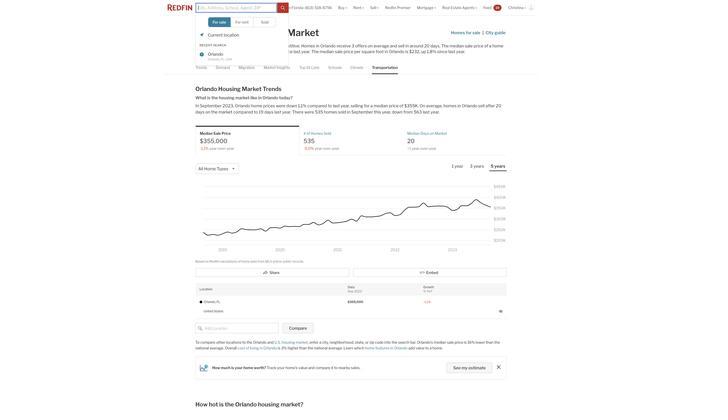 Task type: vqa. For each thing, say whether or not it's contained in the screenshot.
rightmost average.
yes



Task type: locate. For each thing, give the bounding box(es) containing it.
the up living
[[247, 340, 252, 345]]

housing up 2023,
[[218, 86, 241, 92]]

neighborhood,
[[330, 340, 354, 345]]

$355,000 down sale
[[200, 138, 227, 144]]

median left sale
[[200, 131, 213, 136]]

0 horizontal spatial year-
[[209, 146, 218, 151]]

1 horizontal spatial 3
[[470, 164, 473, 169]]

1 over- from the left
[[218, 146, 227, 151]]

20 up +1 on the top
[[407, 138, 415, 144]]

how left hot
[[195, 401, 208, 408]]

1 horizontal spatial than
[[486, 340, 494, 345]]

0 horizontal spatial median
[[200, 131, 213, 136]]

1 vertical spatial fl
[[217, 300, 220, 304]]

1 vertical spatial 3
[[470, 164, 473, 169]]

much
[[221, 366, 231, 370]]

Sold radio
[[254, 17, 276, 27]]

fl for orlando, fl
[[217, 300, 220, 304]]

1 national from the left
[[195, 346, 209, 350]]

0 horizontal spatial compare
[[200, 340, 215, 345]]

the up learn which home features in orlando add value to a home.
[[392, 340, 397, 345]]

in september 2023, orlando home prices were down 1.1% compared to last year, selling for a median price of $355k. on average, homes in orlando sell after 20 days on the market compared to 19 days last year. there were 535 homes sold in september this year, down from 563 last year.
[[195, 104, 501, 115]]

3 over- from the left
[[420, 146, 429, 151]]

since down competitive.
[[282, 49, 293, 54]]

the
[[211, 96, 218, 100], [211, 110, 218, 115], [247, 340, 252, 345], [392, 340, 397, 345], [494, 340, 500, 345], [308, 346, 313, 350], [225, 401, 234, 408]]

2 over- from the left
[[323, 146, 332, 151]]

orlando's
[[417, 340, 433, 345]]

0 vertical spatial from
[[404, 110, 413, 115]]

2 days from the left
[[264, 110, 273, 115]]

1 year- from the left
[[209, 146, 218, 151]]

rent ▾ button
[[353, 0, 364, 16]]

2 national from the left
[[314, 346, 328, 350]]

market up like
[[242, 86, 262, 92]]

than down the to compare other locations to the orlando and u.s. housing market , enter a city, neighborhood, state, or zip code into the search bar.
[[299, 346, 307, 350]]

real estate agents ▾
[[442, 6, 477, 10]]

0 vertical spatial sell
[[398, 44, 405, 49]]

-
[[200, 146, 201, 151], [304, 146, 305, 151], [423, 300, 425, 304]]

$355,000 down 2023
[[348, 300, 363, 304]]

0 vertical spatial fl
[[235, 27, 246, 38]]

%
[[423, 289, 426, 293]]

1 vertical spatial compared
[[233, 110, 253, 115]]

fl up states
[[217, 300, 220, 304]]

square
[[362, 49, 375, 54]]

yoy
[[427, 289, 433, 293]]

sale inside orlando's median sale price is 16% lower than the national average.
[[447, 340, 454, 345]]

market insights
[[264, 65, 290, 70]]

year. down the homes for sale link
[[456, 49, 465, 54]]

of left $355k.
[[400, 104, 404, 108]]

year inside median days on market 20 +1 year-over-year
[[429, 146, 437, 151]]

redfin left florida:
[[280, 6, 291, 10]]

sell
[[370, 6, 376, 10]]

days.
[[431, 44, 441, 49]]

were right there
[[304, 110, 314, 115]]

0 horizontal spatial value
[[298, 366, 307, 370]]

wrapper image
[[198, 327, 202, 331]]

housing
[[220, 44, 236, 49], [219, 96, 235, 100], [282, 340, 295, 345], [258, 401, 280, 408]]

5 ▾ from the left
[[475, 6, 477, 10]]

3 years
[[470, 164, 484, 169]]

redfin for redfin florida: (813)-518-8756
[[280, 6, 291, 10]]

20 inside median days on market 20 +1 year-over-year
[[407, 138, 415, 144]]

1 horizontal spatial since
[[437, 49, 447, 54]]

option group containing for sale
[[208, 17, 276, 27]]

0 horizontal spatial from
[[258, 260, 265, 264]]

than right lower
[[486, 340, 494, 345]]

how for how hot is the orlando housing market?
[[195, 401, 208, 408]]

- down #
[[304, 146, 305, 151]]

2 horizontal spatial down
[[392, 110, 403, 115]]

up
[[421, 49, 426, 54]]

10 right feed
[[496, 6, 500, 10]]

sell left around
[[398, 44, 405, 49]]

2 your from the left
[[277, 366, 285, 370]]

▾ inside sell ▾ dropdown button
[[377, 6, 379, 10]]

search
[[213, 43, 226, 47]]

0 vertical spatial compared
[[307, 104, 327, 108]]

in up trends link
[[195, 49, 199, 54]]

over- down price
[[218, 146, 227, 151]]

is left 3%
[[278, 346, 281, 350]]

2 horizontal spatial 20
[[496, 104, 501, 108]]

1 vertical spatial sell
[[478, 104, 485, 108]]

orlando, left fl,
[[208, 57, 220, 61]]

top
[[299, 65, 305, 70]]

year inside button
[[455, 164, 463, 169]]

is inside orlando's median sale price is 16% lower than the national average.
[[464, 340, 467, 345]]

1 since from the left
[[282, 49, 293, 54]]

of right #
[[307, 131, 310, 136]]

535 inside # of homes sold 535 -5.0% year-over-year
[[304, 138, 315, 144]]

for right 'selling' at the top
[[364, 104, 370, 108]]

market inside in september 2023, orlando home prices were down 1.1% compared to last year, selling for a median price of $355k. on average, homes in orlando sell after 20 days on the market compared to 19 days last year. there were 535 homes sold in september this year, down from 563 last year.
[[219, 110, 232, 115]]

2 vertical spatial orlando,
[[204, 300, 216, 304]]

redfin inside button
[[385, 6, 396, 10]]

1 horizontal spatial sold
[[324, 131, 331, 136]]

public
[[283, 260, 292, 264]]

on right the based
[[205, 260, 209, 264]]

1 vertical spatial down
[[286, 104, 297, 108]]

2 ▾ from the left
[[362, 6, 364, 10]]

1.1% inside the orlando housing market is somewhat competitive. homes in orlando receive 3 offers on average and sell in around 20 days. the median sale price of a home in orlando was $355k last month, down 1.1% since last year. the median sale price per square foot in orlando is $232, up 1.8% since last year.
[[273, 49, 282, 54]]

2 median from the left
[[407, 131, 420, 136]]

to
[[328, 104, 332, 108], [254, 110, 258, 115], [242, 340, 246, 345], [425, 346, 429, 350], [334, 366, 338, 370]]

1 vertical spatial homes
[[324, 110, 337, 115]]

embed button
[[353, 268, 507, 277]]

trends
[[195, 65, 207, 70], [263, 86, 282, 92]]

your right much at the bottom of page
[[235, 366, 243, 370]]

year- inside median days on market 20 +1 year-over-year
[[412, 146, 420, 151]]

of inside in september 2023, orlando home prices were down 1.1% compared to last year, selling for a median price of $355k. on average, homes in orlando sell after 20 days on the market compared to 19 days last year. there were 535 homes sold in september this year, down from 563 last year.
[[400, 104, 404, 108]]

0 vertical spatial 535
[[315, 110, 323, 115]]

sell inside the orlando housing market is somewhat competitive. homes in orlando receive 3 offers on average and sell in around 20 days. the median sale price of a home in orlando was $355k last month, down 1.1% since last year. the median sale price per square foot in orlando is $232, up 1.8% since last year.
[[398, 44, 405, 49]]

is right much at the bottom of page
[[231, 366, 234, 370]]

how hot is the orlando housing market?
[[195, 401, 303, 408]]

median inside median sale price $355,000 -1.1% year-over-year
[[200, 131, 213, 136]]

0 horizontal spatial over-
[[218, 146, 227, 151]]

year
[[227, 146, 234, 151], [332, 146, 339, 151], [429, 146, 437, 151], [455, 164, 463, 169]]

around
[[410, 44, 423, 49]]

1 horizontal spatial housing
[[248, 27, 285, 38]]

▾ for christina ▾
[[524, 6, 526, 10]]

2 year- from the left
[[315, 146, 323, 151]]

for inside in september 2023, orlando home prices were down 1.1% compared to last year, selling for a median price of $355k. on average, homes in orlando sell after 20 days on the market compared to 19 days last year. there were 535 homes sold in september this year, down from 563 last year.
[[364, 104, 370, 108]]

redfin
[[280, 6, 291, 10], [385, 6, 396, 10], [210, 260, 219, 264]]

from down $355k.
[[404, 110, 413, 115]]

median inside median days on market 20 +1 year-over-year
[[407, 131, 420, 136]]

1 horizontal spatial -
[[304, 146, 305, 151]]

1 horizontal spatial from
[[404, 110, 413, 115]]

▾ for buy ▾
[[346, 6, 347, 10]]

trends left demand at top left
[[195, 65, 207, 70]]

value down 'orlando's'
[[416, 346, 425, 350]]

3 right 1 year
[[470, 164, 473, 169]]

3 inside the orlando housing market is somewhat competitive. homes in orlando receive 3 offers on average and sell in around 20 days. the median sale price of a home in orlando was $355k last month, down 1.1% since last year. the median sale price per square foot in orlando is $232, up 1.8% since last year.
[[352, 44, 354, 49]]

sale left |
[[473, 30, 481, 35]]

▾ right rent
[[362, 6, 364, 10]]

1.1% up all
[[201, 146, 209, 151]]

average,
[[426, 104, 443, 108]]

september down 'selling' at the top
[[351, 110, 373, 115]]

- up all
[[200, 146, 201, 151]]

over-
[[218, 146, 227, 151], [323, 146, 332, 151], [420, 146, 429, 151]]

price inside in september 2023, orlando home prices were down 1.1% compared to last year, selling for a median price of $355k. on average, homes in orlando sell after 20 days on the market compared to 19 days last year. there were 535 homes sold in september this year, down from 563 last year.
[[389, 104, 399, 108]]

a left city,
[[319, 340, 321, 345]]

1 horizontal spatial average.
[[328, 346, 343, 350]]

3 year- from the left
[[412, 146, 420, 151]]

days
[[421, 131, 429, 136]]

0 horizontal spatial 20
[[407, 138, 415, 144]]

market up higher
[[296, 340, 308, 345]]

over- inside median sale price $355,000 -1.1% year-over-year
[[218, 146, 227, 151]]

1 vertical spatial were
[[304, 110, 314, 115]]

rent
[[353, 6, 362, 10]]

climate link
[[350, 61, 363, 74]]

year.
[[301, 49, 310, 54], [456, 49, 465, 54], [282, 110, 291, 115], [431, 110, 440, 115]]

offers
[[355, 44, 367, 49]]

years for 5 years
[[495, 164, 505, 169]]

1 median from the left
[[200, 131, 213, 136]]

1 average. from the left
[[210, 346, 224, 350]]

0 horizontal spatial 3
[[352, 44, 354, 49]]

a inside in september 2023, orlando home prices were down 1.1% compared to last year, selling for a median price of $355k. on average, homes in orlando sell after 20 days on the market compared to 19 days last year. there were 535 homes sold in september this year, down from 563 last year.
[[371, 104, 373, 108]]

homes for sale link
[[451, 25, 481, 41]]

▾ inside rent ▾ dropdown button
[[362, 6, 364, 10]]

▾ right "sell"
[[377, 6, 379, 10]]

on right days on the top of the page
[[430, 131, 434, 136]]

share button
[[195, 268, 349, 277]]

receive
[[337, 44, 351, 49]]

▾ inside real estate agents ▾ link
[[475, 6, 477, 10]]

median for $355,000
[[200, 131, 213, 136]]

2 vertical spatial and
[[308, 366, 315, 370]]

a left home.
[[430, 346, 432, 350]]

▾ for mortgage ▾
[[434, 6, 436, 10]]

features
[[375, 346, 390, 350]]

0 horizontal spatial years
[[474, 164, 484, 169]]

down inside the orlando housing market is somewhat competitive. homes in orlando receive 3 offers on average and sell in around 20 days. the median sale price of a home in orlando was $355k last month, down 1.1% since last year. the median sale price per square foot in orlando is $232, up 1.8% since last year.
[[261, 49, 272, 54]]

year. down average,
[[431, 110, 440, 115]]

1 vertical spatial trends
[[263, 86, 282, 92]]

track
[[267, 366, 276, 370]]

1 your from the left
[[235, 366, 243, 370]]

1 year button
[[451, 164, 465, 171]]

0 horizontal spatial since
[[282, 49, 293, 54]]

1 vertical spatial housing
[[218, 86, 241, 92]]

for rent
[[236, 20, 249, 24]]

hot
[[209, 401, 218, 408]]

for left rent at the left
[[236, 20, 241, 24]]

price left "16%"
[[455, 340, 463, 345]]

1 horizontal spatial $355,000
[[348, 300, 363, 304]]

fl down for rent
[[235, 27, 246, 38]]

learn
[[344, 346, 353, 350]]

1 horizontal spatial national
[[314, 346, 328, 350]]

City, Address, School, Agent, ZIP search field
[[195, 3, 277, 13]]

2 vertical spatial 20
[[407, 138, 415, 144]]

1 years from the left
[[474, 164, 484, 169]]

0 horizontal spatial were
[[276, 104, 286, 108]]

on inside in september 2023, orlando home prices were down 1.1% compared to last year, selling for a median price of $355k. on average, homes in orlando sell after 20 days on the market compared to 19 days last year. there were 535 homes sold in september this year, down from 563 last year.
[[205, 110, 210, 115]]

over- for $355,000
[[218, 146, 227, 151]]

florida:
[[292, 6, 304, 10]]

other
[[216, 340, 225, 345]]

year- inside median sale price $355,000 -1.1% year-over-year
[[209, 146, 218, 151]]

1 horizontal spatial days
[[264, 110, 273, 115]]

sold inside # of homes sold 535 -5.0% year-over-year
[[324, 131, 331, 136]]

4 ▾ from the left
[[434, 6, 436, 10]]

united states
[[204, 309, 223, 313]]

market right days on the top of the page
[[435, 131, 447, 136]]

1 vertical spatial september
[[351, 110, 373, 115]]

1 vertical spatial 10
[[306, 65, 310, 70]]

orlando link
[[208, 52, 273, 57]]

data
[[250, 260, 257, 264]]

535 right there
[[315, 110, 323, 115]]

0 vertical spatial 20
[[424, 44, 430, 49]]

3 ▾ from the left
[[377, 6, 379, 10]]

your
[[235, 366, 243, 370], [277, 366, 285, 370]]

average. down other
[[210, 346, 224, 350]]

redfin premier button
[[382, 0, 414, 16]]

,
[[308, 340, 309, 345]]

there
[[292, 110, 304, 115]]

5 years
[[491, 164, 505, 169]]

of
[[484, 44, 488, 49], [400, 104, 404, 108], [307, 131, 310, 136], [238, 260, 241, 264], [246, 346, 249, 350]]

fl for orlando, fl housing market
[[235, 27, 246, 38]]

home down city guide link
[[492, 44, 504, 49]]

0 vertical spatial $355,000
[[200, 138, 227, 144]]

1 vertical spatial how
[[195, 401, 208, 408]]

1 horizontal spatial median
[[407, 131, 420, 136]]

median down the homes for sale link
[[450, 44, 464, 49]]

6 ▾ from the left
[[524, 6, 526, 10]]

0 horizontal spatial year,
[[341, 104, 350, 108]]

0 vertical spatial and
[[390, 44, 397, 49]]

home down zip on the right bottom
[[365, 346, 375, 350]]

market insights link
[[264, 61, 290, 74]]

down right this
[[392, 110, 403, 115]]

1 horizontal spatial 535
[[315, 110, 323, 115]]

last down on
[[423, 110, 430, 115]]

2 years from the left
[[495, 164, 505, 169]]

2 vertical spatial homes
[[311, 131, 323, 136]]

the inside in september 2023, orlando home prices were down 1.1% compared to last year, selling for a median price of $355k. on average, homes in orlando sell after 20 days on the market compared to 19 days last year. there were 535 homes sold in september this year, down from 563 last year.
[[211, 110, 218, 115]]

1 vertical spatial than
[[299, 346, 307, 350]]

mortgage ▾ button
[[417, 0, 436, 16]]

christina ▾
[[508, 6, 526, 10]]

0 horizontal spatial sell
[[398, 44, 405, 49]]

1 horizontal spatial sell
[[478, 104, 485, 108]]

#
[[304, 131, 306, 136]]

from right data on the bottom left of the page
[[258, 260, 265, 264]]

submit search image
[[281, 6, 285, 10]]

this
[[374, 110, 381, 115]]

0 vertical spatial sold
[[261, 20, 269, 24]]

homes right #
[[311, 131, 323, 136]]

feed
[[483, 6, 492, 10]]

price
[[474, 44, 483, 49], [344, 49, 353, 54], [389, 104, 399, 108], [455, 340, 463, 345]]

0 horizontal spatial for
[[364, 104, 370, 108]]

5 years button
[[490, 164, 507, 171]]

2 for from the left
[[236, 20, 241, 24]]

0 horizontal spatial down
[[261, 49, 272, 54]]

than inside orlando's median sale price is 16% lower than the national average.
[[486, 340, 494, 345]]

median
[[450, 44, 464, 49], [320, 49, 334, 54], [374, 104, 388, 108], [434, 340, 446, 345]]

orlando, for orlando, fl housing market
[[195, 27, 233, 38]]

over- inside median days on market 20 +1 year-over-year
[[420, 146, 429, 151]]

2 horizontal spatial year-
[[412, 146, 420, 151]]

the up lists
[[311, 49, 319, 54]]

over- inside # of homes sold 535 -5.0% year-over-year
[[323, 146, 332, 151]]

1.1% up there
[[298, 104, 307, 108]]

For rent radio
[[231, 17, 254, 27]]

market down 2023,
[[219, 110, 232, 115]]

0 horizontal spatial how
[[195, 401, 208, 408]]

0 horizontal spatial for
[[213, 20, 218, 24]]

0 vertical spatial compare
[[200, 340, 215, 345]]

0 vertical spatial september
[[200, 104, 222, 108]]

days down 'prices'
[[264, 110, 273, 115]]

1 horizontal spatial and
[[308, 366, 315, 370]]

0 horizontal spatial national
[[195, 346, 209, 350]]

1 horizontal spatial years
[[495, 164, 505, 169]]

home up the 19
[[251, 104, 262, 108]]

is right hot
[[219, 401, 224, 408]]

down up there
[[286, 104, 297, 108]]

for
[[213, 20, 218, 24], [236, 20, 241, 24]]

u.s. housing market link
[[274, 340, 308, 345]]

and left u.s.
[[267, 340, 274, 345]]

homes inside # of homes sold 535 -5.0% year-over-year
[[311, 131, 323, 136]]

▾ right christina
[[524, 6, 526, 10]]

0 horizontal spatial $355,000
[[200, 138, 227, 144]]

market
[[236, 44, 250, 49], [235, 96, 250, 100], [219, 110, 232, 115], [296, 340, 308, 345]]

+1
[[407, 146, 411, 151]]

1.1% inside median sale price $355,000 -1.1% year-over-year
[[201, 146, 209, 151]]

2 horizontal spatial redfin
[[385, 6, 396, 10]]

types
[[217, 167, 228, 171]]

over- for 20
[[420, 146, 429, 151]]

from
[[404, 110, 413, 115], [258, 260, 265, 264]]

buy ▾
[[338, 6, 347, 10]]

of right "cost"
[[246, 346, 249, 350]]

0 horizontal spatial days
[[195, 110, 205, 115]]

1 for from the left
[[213, 20, 218, 24]]

is
[[251, 44, 254, 49], [405, 49, 408, 54], [207, 96, 211, 100], [464, 340, 467, 345], [278, 346, 281, 350], [231, 366, 234, 370], [219, 401, 224, 408]]

$355k.
[[404, 104, 419, 108]]

▾ inside mortgage ▾ dropdown button
[[434, 6, 436, 10]]

mortgage ▾ button
[[414, 0, 439, 16]]

0 horizontal spatial fl
[[217, 300, 220, 304]]

year- down sale
[[209, 146, 218, 151]]

1 days from the left
[[195, 110, 205, 115]]

1 horizontal spatial trends
[[263, 86, 282, 92]]

price left $355k.
[[389, 104, 399, 108]]

in
[[316, 44, 319, 49], [406, 44, 409, 49], [195, 49, 199, 54], [385, 49, 388, 54], [258, 96, 262, 100], [458, 104, 461, 108], [347, 110, 351, 115], [260, 346, 263, 350], [390, 346, 393, 350]]

1 horizontal spatial year,
[[382, 110, 391, 115]]

option group
[[208, 17, 276, 27]]

1 vertical spatial sold
[[324, 131, 331, 136]]

and inside the orlando housing market is somewhat competitive. homes in orlando receive 3 offers on average and sell in around 20 days. the median sale price of a home in orlando was $355k last month, down 1.1% since last year. the median sale price per square foot in orlando is $232, up 1.8% since last year.
[[390, 44, 397, 49]]

year- right 5.0%
[[315, 146, 323, 151]]

0 horizontal spatial 10
[[306, 65, 310, 70]]

3
[[352, 44, 354, 49], [470, 164, 473, 169]]

1 vertical spatial homes
[[301, 44, 315, 49]]

1 horizontal spatial for
[[466, 30, 472, 35]]

orlando inside orlando orlando, fl, usa
[[208, 52, 223, 57]]

- inside median sale price $355,000 -1.1% year-over-year
[[200, 146, 201, 151]]

your right 'track'
[[277, 366, 285, 370]]

2 horizontal spatial over-
[[420, 146, 429, 151]]

market left insights at the top
[[264, 65, 276, 70]]

1 horizontal spatial 20
[[424, 44, 430, 49]]

1 horizontal spatial your
[[277, 366, 285, 370]]

1 vertical spatial for
[[364, 104, 370, 108]]

over- right 5.0%
[[323, 146, 332, 151]]

the down ,
[[308, 346, 313, 350]]

on down what
[[205, 110, 210, 115]]

homes left sold
[[324, 110, 337, 115]]

1 year
[[452, 164, 463, 169]]

housing left market?
[[258, 401, 280, 408]]

0 vertical spatial were
[[276, 104, 286, 108]]

market inside the orlando housing market is somewhat competitive. homes in orlando receive 3 offers on average and sell in around 20 days. the median sale price of a home in orlando was $355k last month, down 1.1% since last year. the median sale price per square foot in orlando is $232, up 1.8% since last year.
[[236, 44, 250, 49]]

the up sale
[[211, 110, 218, 115]]

years left 5
[[474, 164, 484, 169]]

▾ inside buy ▾ dropdown button
[[346, 6, 347, 10]]

a right 'selling' at the top
[[371, 104, 373, 108]]

price inside orlando's median sale price is 16% lower than the national average.
[[455, 340, 463, 345]]

1 ▾ from the left
[[346, 6, 347, 10]]

535 inside in september 2023, orlando home prices were down 1.1% compared to last year, selling for a median price of $355k. on average, homes in orlando sell after 20 days on the market compared to 19 days last year. there were 535 homes sold in september this year, down from 563 last year.
[[315, 110, 323, 115]]

the right "days."
[[441, 44, 449, 49]]

top 10 lists link
[[299, 61, 319, 74]]

for for for rent
[[236, 20, 241, 24]]

redfin left calculations
[[210, 260, 219, 264]]

last right '$355k'
[[239, 49, 246, 54]]

foot
[[376, 49, 384, 54]]

rent ▾ button
[[350, 0, 367, 16]]

and right average
[[390, 44, 397, 49]]

days down "in"
[[195, 110, 205, 115]]

competitive.
[[276, 44, 300, 49]]

based
[[195, 260, 205, 264]]

1.1%
[[273, 49, 282, 54], [298, 104, 307, 108], [201, 146, 209, 151], [425, 300, 431, 304]]

orlando, up united
[[204, 300, 216, 304]]



Task type: describe. For each thing, give the bounding box(es) containing it.
on inside median days on market 20 +1 year-over-year
[[430, 131, 434, 136]]

0 horizontal spatial housing
[[218, 86, 241, 92]]

in down into
[[390, 346, 393, 350]]

is left $232,
[[405, 49, 408, 54]]

(813)-
[[305, 6, 315, 10]]

orlando, fl
[[204, 300, 220, 304]]

of inside the orlando housing market is somewhat competitive. homes in orlando receive 3 offers on average and sell in around 20 days. the median sale price of a home in orlando was $355k last month, down 1.1% since last year. the median sale price per square foot in orlando is $232, up 1.8% since last year.
[[484, 44, 488, 49]]

real estate agents ▾ link
[[442, 0, 477, 16]]

0 vertical spatial trends
[[195, 65, 207, 70]]

0 vertical spatial value
[[416, 346, 425, 350]]

▾ for sell ▾
[[377, 6, 379, 10]]

last right the 1.8%
[[448, 49, 455, 54]]

1 vertical spatial value
[[298, 366, 307, 370]]

schools link
[[328, 61, 342, 74]]

home inside in september 2023, orlando home prices were down 1.1% compared to last year, selling for a median price of $355k. on average, homes in orlando sell after 20 days on the market compared to 19 days last year. there were 535 homes sold in september this year, down from 563 last year.
[[251, 104, 262, 108]]

records.
[[292, 260, 304, 264]]

how much is your home worth? track your home's value and compare it to nearby sales.
[[212, 366, 360, 370]]

location
[[200, 287, 212, 291]]

for for for sale
[[213, 20, 218, 24]]

is right what
[[207, 96, 211, 100]]

city
[[486, 30, 494, 35]]

2 horizontal spatial the
[[441, 44, 449, 49]]

average
[[374, 44, 389, 49]]

based on redfin calculations of home data from mls and/or public records.
[[195, 260, 304, 264]]

in right sold
[[347, 110, 351, 115]]

national inside orlando's median sale price is 16% lower than the national average.
[[195, 346, 209, 350]]

housing inside the orlando housing market is somewhat competitive. homes in orlando receive 3 offers on average and sell in around 20 days. the median sale price of a home in orlando was $355k last month, down 1.1% since last year. the median sale price per square foot in orlando is $232, up 1.8% since last year.
[[220, 44, 236, 49]]

home.
[[433, 346, 443, 350]]

3%
[[281, 346, 287, 350]]

home left worth?
[[243, 366, 253, 370]]

search
[[398, 340, 409, 345]]

0 horizontal spatial redfin
[[210, 260, 219, 264]]

1 horizontal spatial compared
[[307, 104, 327, 108]]

1 horizontal spatial the
[[311, 49, 319, 54]]

and/or
[[273, 260, 282, 264]]

1 vertical spatial compare
[[315, 366, 330, 370]]

buy
[[338, 6, 345, 10]]

in right like
[[258, 96, 262, 100]]

rent
[[242, 20, 249, 24]]

sell inside in september 2023, orlando home prices were down 1.1% compared to last year, selling for a median price of $355k. on average, homes in orlando sell after 20 days on the market compared to 19 days last year. there were 535 homes sold in september this year, down from 563 last year.
[[478, 104, 485, 108]]

20 inside in september 2023, orlando home prices were down 1.1% compared to last year, selling for a median price of $355k. on average, homes in orlando sell after 20 days on the market compared to 19 days last year. there were 535 homes sold in september this year, down from 563 last year.
[[496, 104, 501, 108]]

2 vertical spatial down
[[392, 110, 403, 115]]

price
[[222, 131, 231, 136]]

mortgage ▾
[[417, 6, 436, 10]]

orlando's median sale price is 16% lower than the national average.
[[195, 340, 500, 350]]

▾ for rent ▾
[[362, 6, 364, 10]]

3 years button
[[469, 164, 485, 171]]

median up schools
[[320, 49, 334, 54]]

housing up 2023,
[[219, 96, 235, 100]]

0 vertical spatial year,
[[341, 104, 350, 108]]

overall cost of living in orlando is 3% higher than the national average.
[[224, 346, 343, 350]]

1 horizontal spatial homes
[[444, 104, 457, 108]]

estimate
[[469, 366, 486, 371]]

rent ▾
[[353, 6, 364, 10]]

a inside the orlando housing market is somewhat competitive. homes in orlando receive 3 offers on average and sell in around 20 days. the median sale price of a home in orlando was $355k last month, down 1.1% since last year. the median sale price per square foot in orlando is $232, up 1.8% since last year.
[[489, 44, 492, 49]]

orlando orlando, fl, usa
[[208, 52, 232, 61]]

to compare other locations to the orlando and u.s. housing market , enter a city, neighborhood, state, or zip code into the search bar.
[[195, 340, 416, 345]]

year. up 'top 10 lists'
[[301, 49, 310, 54]]

real
[[442, 6, 450, 10]]

location
[[224, 33, 239, 38]]

what
[[195, 96, 206, 100]]

$355,000 inside median sale price $355,000 -1.1% year-over-year
[[200, 138, 227, 144]]

|
[[483, 30, 484, 35]]

median inside orlando's median sale price is 16% lower than the national average.
[[434, 340, 446, 345]]

nearby
[[339, 366, 350, 370]]

For sale radio
[[208, 17, 231, 27]]

average. inside orlando's median sale price is 16% lower than the national average.
[[210, 346, 224, 350]]

median days on market 20 +1 year-over-year
[[407, 131, 447, 151]]

enter
[[310, 340, 319, 345]]

like
[[250, 96, 257, 100]]

state,
[[355, 340, 364, 345]]

year- for -
[[209, 146, 218, 151]]

growth % yoy
[[423, 285, 434, 293]]

overall
[[225, 346, 237, 350]]

see my estimate button
[[447, 363, 492, 373]]

market down orlando housing market trends
[[235, 96, 250, 100]]

compare
[[289, 326, 307, 331]]

from inside in september 2023, orlando home prices were down 1.1% compared to last year, selling for a median price of $355k. on average, homes in orlando sell after 20 days on the market compared to 19 days last year. there were 535 homes sold in september this year, down from 563 last year.
[[404, 110, 413, 115]]

redfin florida: (813)-518-8756
[[280, 6, 332, 10]]

orlando, fl housing market
[[195, 27, 319, 38]]

sold inside radio
[[261, 20, 269, 24]]

median for 20
[[407, 131, 420, 136]]

recent search
[[200, 43, 226, 47]]

homes inside the orlando housing market is somewhat competitive. homes in orlando receive 3 offers on average and sell in around 20 days. the median sale price of a home in orlando was $355k last month, down 1.1% since last year. the median sale price per square foot in orlando is $232, up 1.8% since last year.
[[301, 44, 315, 49]]

today?
[[279, 96, 293, 100]]

the right what
[[211, 96, 218, 100]]

1 horizontal spatial september
[[351, 110, 373, 115]]

sale inside option
[[219, 20, 226, 24]]

orlando, inside orlando orlando, fl, usa
[[208, 57, 220, 61]]

1 vertical spatial and
[[267, 340, 274, 345]]

0 horizontal spatial compared
[[233, 110, 253, 115]]

cost
[[238, 346, 245, 350]]

year- for 20
[[412, 146, 420, 151]]

in up lists
[[316, 44, 319, 49]]

last up sold
[[333, 104, 340, 108]]

data sep 2023
[[348, 285, 362, 293]]

0 horizontal spatial than
[[299, 346, 307, 350]]

1 horizontal spatial down
[[286, 104, 297, 108]]

3 inside button
[[470, 164, 473, 169]]

0 horizontal spatial the
[[195, 44, 203, 49]]

sold
[[338, 110, 346, 115]]

2023
[[354, 289, 362, 293]]

living
[[250, 346, 259, 350]]

to
[[195, 340, 200, 345]]

5.0%
[[305, 146, 314, 151]]

transportation
[[372, 65, 398, 70]]

selling
[[351, 104, 363, 108]]

real estate agents ▾ button
[[439, 0, 480, 16]]

month,
[[247, 49, 261, 54]]

the inside orlando's median sale price is 16% lower than the national average.
[[494, 340, 500, 345]]

was
[[216, 49, 224, 54]]

last down competitive.
[[294, 49, 301, 54]]

year. left there
[[282, 110, 291, 115]]

track home value image
[[200, 365, 208, 371]]

home left data on the bottom left of the page
[[242, 260, 250, 264]]

redfin for redfin premier
[[385, 6, 396, 10]]

demand
[[216, 65, 230, 70]]

the right hot
[[225, 401, 234, 408]]

1 vertical spatial year,
[[382, 110, 391, 115]]

$355k
[[225, 49, 238, 54]]

0 vertical spatial 10
[[496, 6, 500, 10]]

learn which home features in orlando add value to a home.
[[343, 346, 443, 350]]

prices
[[263, 104, 275, 108]]

sale down receive
[[335, 49, 343, 54]]

0 horizontal spatial homes
[[324, 110, 337, 115]]

housing up 3%
[[282, 340, 295, 345]]

in right foot
[[385, 49, 388, 54]]

year inside # of homes sold 535 -5.0% year-over-year
[[332, 146, 339, 151]]

the orlando housing market is somewhat competitive. homes in orlando receive 3 offers on average and sell in around 20 days. the median sale price of a home in orlando was $355k last month, down 1.1% since last year. the median sale price per square foot in orlando is $232, up 1.8% since last year.
[[195, 44, 504, 54]]

sales.
[[351, 366, 360, 370]]

locations
[[226, 340, 242, 345]]

in right average,
[[458, 104, 461, 108]]

price down homes for sale | city guide
[[474, 44, 483, 49]]

of inside # of homes sold 535 -5.0% year-over-year
[[307, 131, 310, 136]]

orlando, for orlando, fl
[[204, 300, 216, 304]]

1
[[452, 164, 454, 169]]

in left around
[[406, 44, 409, 49]]

worth?
[[254, 366, 266, 370]]

in right living
[[260, 346, 263, 350]]

sale down the homes for sale link
[[465, 44, 473, 49]]

2 horizontal spatial -
[[423, 300, 425, 304]]

recent
[[200, 43, 212, 47]]

on
[[420, 104, 425, 108]]

guide
[[495, 30, 506, 35]]

of right calculations
[[238, 260, 241, 264]]

20 inside the orlando housing market is somewhat competitive. homes in orlando receive 3 offers on average and sell in around 20 days. the median sale price of a home in orlando was $355k last month, down 1.1% since last year. the median sale price per square foot in orlando is $232, up 1.8% since last year.
[[424, 44, 430, 49]]

all
[[198, 167, 203, 171]]

Add Location search field
[[195, 323, 278, 334]]

19
[[259, 110, 263, 115]]

2 average. from the left
[[328, 346, 343, 350]]

# of homes sold 535 -5.0% year-over-year
[[304, 131, 339, 151]]

$232,
[[409, 49, 420, 54]]

home's
[[286, 366, 298, 370]]

0 vertical spatial homes
[[451, 30, 465, 35]]

redfin premier
[[385, 6, 411, 10]]

2023,
[[223, 104, 234, 108]]

years for 3 years
[[474, 164, 484, 169]]

2 since from the left
[[437, 49, 447, 54]]

migration
[[238, 65, 255, 70]]

last down 'prices'
[[274, 110, 281, 115]]

1.1% inside in september 2023, orlando home prices were down 1.1% compared to last year, selling for a median price of $355k. on average, homes in orlando sell after 20 days on the market compared to 19 days last year. there were 535 homes sold in september this year, down from 563 last year.
[[298, 104, 307, 108]]

is up month,
[[251, 44, 254, 49]]

embed
[[426, 270, 438, 275]]

how for how much is your home worth? track your home's value and compare it to nearby sales.
[[212, 366, 220, 370]]

1 vertical spatial from
[[258, 260, 265, 264]]

climate
[[350, 65, 363, 70]]

year inside median sale price $355,000 -1.1% year-over-year
[[227, 146, 234, 151]]

year- inside # of homes sold 535 -5.0% year-over-year
[[315, 146, 323, 151]]

mls
[[265, 260, 272, 264]]

add
[[408, 346, 415, 350]]

buy ▾ button
[[335, 0, 350, 16]]

market inside median days on market 20 +1 year-over-year
[[435, 131, 447, 136]]

trends link
[[195, 61, 207, 74]]

price down receive
[[344, 49, 353, 54]]

1 vertical spatial $355,000
[[348, 300, 363, 304]]

on inside the orlando housing market is somewhat competitive. homes in orlando receive 3 offers on average and sell in around 20 days. the median sale price of a home in orlando was $355k last month, down 1.1% since last year. the median sale price per square foot in orlando is $232, up 1.8% since last year.
[[368, 44, 373, 49]]

lower
[[476, 340, 485, 345]]

market up competitive.
[[287, 27, 319, 38]]

sell ▾ button
[[367, 0, 382, 16]]

agents
[[462, 6, 475, 10]]

median inside in september 2023, orlando home prices were down 1.1% compared to last year, selling for a median price of $355k. on average, homes in orlando sell after 20 days on the market compared to 19 days last year. there were 535 homes sold in september this year, down from 563 last year.
[[374, 104, 388, 108]]

1 horizontal spatial were
[[304, 110, 314, 115]]

1.1% down yoy
[[425, 300, 431, 304]]

mortgage
[[417, 6, 434, 10]]

home inside the orlando housing market is somewhat competitive. homes in orlando receive 3 offers on average and sell in around 20 days. the median sale price of a home in orlando was $355k last month, down 1.1% since last year. the median sale price per square foot in orlando is $232, up 1.8% since last year.
[[492, 44, 504, 49]]

0 vertical spatial housing
[[248, 27, 285, 38]]

- inside # of homes sold 535 -5.0% year-over-year
[[304, 146, 305, 151]]



